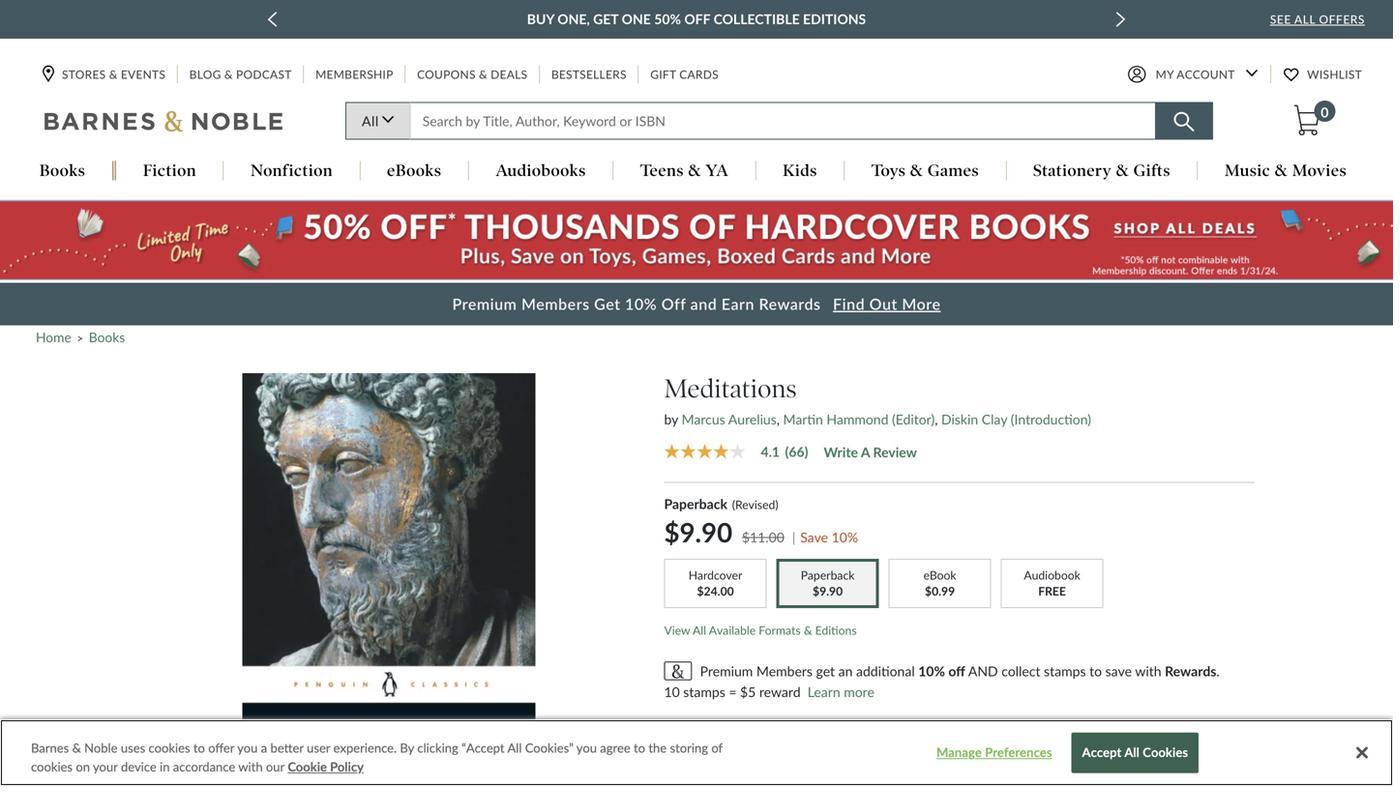 Task type: vqa. For each thing, say whether or not it's contained in the screenshot.
left Monthly
no



Task type: locate. For each thing, give the bounding box(es) containing it.
0 horizontal spatial 10%
[[625, 295, 657, 314]]

accordance
[[173, 760, 235, 775]]

ebooks button
[[360, 161, 469, 182]]

premium inside the "premium members get an additional 10% off and collect stamps to save with rewards . 10 stamps = $5 reward learn more"
[[700, 663, 753, 680]]

editions up an at bottom right
[[815, 624, 857, 638]]

all inside $9.90 main content
[[693, 624, 706, 638]]

get inside $9.90 main content
[[594, 295, 621, 314]]

& up on
[[72, 741, 81, 756]]

1 vertical spatial members
[[757, 663, 813, 680]]

all right view
[[693, 624, 706, 638]]

0 horizontal spatial books
[[39, 161, 85, 180]]

offer
[[208, 741, 234, 756]]

& inside barnes & noble uses cookies to offer you a better user experience. by clicking "accept all cookies" you agree to the storing of cookies on your device in accordance with our
[[72, 741, 81, 756]]

0 horizontal spatial rewards
[[759, 295, 821, 314]]

books button
[[13, 161, 112, 182]]

home
[[36, 330, 71, 346]]

bestsellers link
[[549, 65, 629, 83]]

1 vertical spatial editions
[[815, 624, 857, 638]]

hardcover $24.00
[[689, 569, 743, 599]]

& right the toys on the right of the page
[[910, 161, 924, 180]]

& left gifts
[[1116, 161, 1130, 180]]

nonfiction
[[251, 161, 333, 180]]

to inside the "premium members get an additional 10% off and collect stamps to save with rewards . 10 stamps = $5 reward learn more"
[[1090, 663, 1102, 680]]

cookies up in at the bottom of page
[[149, 741, 190, 756]]

formats
[[759, 624, 801, 638]]

a right write
[[861, 444, 870, 461]]

stores
[[62, 67, 106, 81]]

0 vertical spatial members
[[522, 295, 590, 314]]

1 vertical spatial rewards
[[1165, 663, 1217, 680]]

diskin clay (introduction) link
[[942, 411, 1092, 428]]

all right accept on the right bottom of page
[[1125, 745, 1140, 761]]

teens & ya
[[640, 161, 729, 180]]

additional
[[856, 663, 915, 680]]

1 horizontal spatial to
[[634, 741, 646, 756]]

1 horizontal spatial 10%
[[919, 663, 945, 680]]

in
[[160, 760, 170, 775]]

get for one,
[[593, 11, 619, 27]]

to
[[1090, 663, 1102, 680], [193, 741, 205, 756], [634, 741, 646, 756]]

rewards right earn
[[759, 295, 821, 314]]

, left martin
[[777, 411, 780, 428]]

save
[[1106, 663, 1132, 680]]

gift cards link
[[649, 65, 721, 83]]

,
[[777, 411, 780, 428], [935, 411, 938, 428]]

to left the save
[[1090, 663, 1102, 680]]

you right offer
[[237, 741, 258, 756]]

get
[[816, 663, 835, 680]]

wishlist link
[[1284, 65, 1364, 83]]

premium members get 10% off and earn rewards find out more
[[452, 295, 941, 314]]

1 vertical spatial stamps
[[683, 684, 726, 701]]

all down membership
[[362, 113, 379, 129]]

& right formats
[[804, 624, 812, 638]]

my
[[1156, 67, 1174, 81]]

1 vertical spatial get
[[594, 295, 621, 314]]

1 horizontal spatial stamps
[[1044, 663, 1086, 680]]

0 vertical spatial a
[[861, 444, 870, 461]]

books inside button
[[39, 161, 85, 180]]

None field
[[410, 102, 1156, 140]]

write a review button
[[824, 444, 917, 461]]

& right blog at the left top
[[224, 67, 233, 81]]

1 vertical spatial off
[[662, 295, 686, 314]]

stamps left =
[[683, 684, 726, 701]]

ebook
[[924, 569, 957, 583]]

more
[[844, 684, 875, 701]]

1 horizontal spatial ,
[[935, 411, 938, 428]]

get
[[593, 11, 619, 27], [594, 295, 621, 314]]

editions inside $9.90 main content
[[815, 624, 857, 638]]

fiction
[[143, 161, 196, 180]]

account
[[1177, 67, 1235, 81]]

get left one on the left
[[593, 11, 619, 27]]

gift
[[651, 67, 676, 81]]

blog & podcast link
[[187, 65, 294, 83]]

"accept
[[462, 741, 505, 756]]

1 vertical spatial with
[[238, 760, 263, 775]]

1 horizontal spatial with
[[1135, 663, 1162, 680]]

& inside button
[[1275, 161, 1288, 180]]

limited time only! 50% off thousands of hardcover books. plus, save on toys, boxed cards and more. shop all deals image
[[0, 202, 1394, 279]]

all for accept
[[1125, 745, 1140, 761]]

privacy alert dialog
[[0, 720, 1394, 787]]

collectible
[[714, 11, 800, 27]]

10% left off
[[919, 663, 945, 680]]

cookie policy link
[[288, 758, 364, 777]]

$0.99
[[925, 585, 955, 599]]

0 vertical spatial stamps
[[1044, 663, 1086, 680]]

1 horizontal spatial you
[[577, 741, 597, 756]]

members inside the "premium members get an additional 10% off and collect stamps to save with rewards . 10 stamps = $5 reward learn more"
[[757, 663, 813, 680]]

=
[[729, 684, 737, 701]]

1 vertical spatial 10%
[[919, 663, 945, 680]]

stamps right collect
[[1044, 663, 1086, 680]]

review
[[873, 444, 917, 461]]

item
[[758, 753, 795, 770]]

0 horizontal spatial with
[[238, 760, 263, 775]]

cookies
[[1143, 745, 1189, 761]]

, left diskin
[[935, 411, 938, 428]]

1 horizontal spatial books
[[89, 330, 125, 346]]

0 horizontal spatial a
[[261, 741, 267, 756]]

all inside barnes & noble uses cookies to offer you a better user experience. by clicking "accept all cookies" you agree to the storing of cookies on your device in accordance with our
[[508, 741, 522, 756]]

user
[[307, 741, 330, 756]]

aurelius
[[728, 411, 777, 428]]

0 horizontal spatial members
[[522, 295, 590, 314]]

0 vertical spatial books
[[39, 161, 85, 180]]

off left "and"
[[662, 295, 686, 314]]

& for barnes & noble uses cookies to offer you a better user experience. by clicking "accept all cookies" you agree to the storing of cookies on your device in accordance with our
[[72, 741, 81, 756]]

0 horizontal spatial to
[[193, 741, 205, 756]]

1 vertical spatial cookies
[[31, 760, 73, 775]]

10%
[[625, 295, 657, 314], [919, 663, 945, 680]]

0 horizontal spatial stamps
[[683, 684, 726, 701]]

podcast
[[236, 67, 292, 81]]

0 vertical spatial premium
[[452, 295, 517, 314]]

you left agree
[[577, 741, 597, 756]]

an
[[839, 663, 853, 680]]

audiobooks button
[[469, 161, 613, 182]]

stationery
[[1034, 161, 1112, 180]]

books inside $9.90 main content
[[89, 330, 125, 346]]

fiction button
[[116, 161, 223, 182]]

& right stores
[[109, 67, 118, 81]]

2 horizontal spatial to
[[1090, 663, 1102, 680]]

all right see at the right top of the page
[[1295, 12, 1316, 26]]

premium
[[452, 295, 517, 314], [700, 663, 753, 680]]

stationery & gifts
[[1034, 161, 1171, 180]]

premium for premium members get 10% off and earn rewards find out more
[[452, 295, 517, 314]]

& inside $9.90 main content
[[804, 624, 812, 638]]

books link
[[89, 330, 125, 346]]

0 horizontal spatial premium
[[452, 295, 517, 314]]

stores & events link
[[43, 65, 168, 83]]

marcus aurelius link
[[682, 411, 777, 428]]

members for get
[[522, 295, 590, 314]]

list box inside $9.90 main content
[[149, 363, 637, 787]]

1 horizontal spatial members
[[757, 663, 813, 680]]

nonfiction button
[[224, 161, 360, 182]]

to up accordance
[[193, 741, 205, 756]]

premium for premium members get an additional 10% off and collect stamps to save with rewards . 10 stamps = $5 reward learn more
[[700, 663, 753, 680]]

0 vertical spatial get
[[593, 11, 619, 27]]

ebook $0.99
[[924, 569, 957, 599]]

list box
[[149, 363, 637, 787]]

rewards right the save
[[1165, 663, 1217, 680]]

a
[[861, 444, 870, 461], [261, 741, 267, 756]]

manage preferences button
[[934, 734, 1055, 773]]

view all available formats & editions
[[664, 624, 857, 638]]

all
[[1295, 12, 1316, 26], [362, 113, 379, 129], [693, 624, 706, 638], [508, 741, 522, 756], [1125, 745, 1140, 761]]

earn
[[722, 295, 755, 314]]

cookies
[[149, 741, 190, 756], [31, 760, 73, 775]]

2 you from the left
[[577, 741, 597, 756]]

& left ya on the right
[[688, 161, 702, 180]]

toys & games
[[872, 161, 979, 180]]

1 vertical spatial a
[[261, 741, 267, 756]]

meditations by marcus aurelius , martin hammond (editor) , diskin clay (introduction)
[[664, 373, 1092, 428]]

a up the our
[[261, 741, 267, 756]]

see all offers link
[[1270, 12, 1365, 26]]

cookie
[[288, 760, 327, 775]]

0 vertical spatial cookies
[[149, 741, 190, 756]]

to left the the
[[634, 741, 646, 756]]

0 vertical spatial with
[[1135, 663, 1162, 680]]

0 horizontal spatial you
[[237, 741, 258, 756]]

reward
[[760, 684, 801, 701]]

0 horizontal spatial ,
[[777, 411, 780, 428]]

down arrow image
[[1246, 69, 1259, 77]]

you
[[237, 741, 258, 756], [577, 741, 597, 756]]

& right the music in the top right of the page
[[1275, 161, 1288, 180]]

my account
[[1156, 67, 1235, 81]]

10% left "and"
[[625, 295, 657, 314]]

bestsellers
[[551, 67, 627, 81]]

off right 50%
[[685, 11, 710, 27]]

1 vertical spatial books
[[89, 330, 125, 346]]

audiobook free
[[1024, 569, 1081, 599]]

storing
[[670, 741, 708, 756]]

write
[[824, 444, 858, 461]]

with inside barnes & noble uses cookies to offer you a better user experience. by clicking "accept all cookies" you agree to the storing of cookies on your device in accordance with our
[[238, 760, 263, 775]]

accept
[[1082, 745, 1122, 761]]

1 vertical spatial premium
[[700, 663, 753, 680]]

1 horizontal spatial premium
[[700, 663, 753, 680]]

stores & events
[[62, 67, 166, 81]]

with right the save
[[1135, 663, 1162, 680]]

1 horizontal spatial a
[[861, 444, 870, 461]]

with left the our
[[238, 760, 263, 775]]

buy one, get one 50% off collectible editions
[[527, 11, 866, 27]]

& for coupons & deals
[[479, 67, 488, 81]]

editions right collectible
[[803, 11, 866, 27]]

paperback (revised)
[[664, 496, 779, 512]]

1 horizontal spatial rewards
[[1165, 663, 1217, 680]]

all right "accept
[[508, 741, 522, 756]]

get left "and"
[[594, 295, 621, 314]]

& for toys & games
[[910, 161, 924, 180]]

all inside accept all cookies button
[[1125, 745, 1140, 761]]

& left deals
[[479, 67, 488, 81]]

None submit
[[1015, 757, 1235, 787]]

clicking
[[417, 741, 458, 756]]

cookies down barnes
[[31, 760, 73, 775]]



Task type: describe. For each thing, give the bounding box(es) containing it.
1 horizontal spatial cookies
[[149, 741, 190, 756]]

ship
[[685, 753, 718, 770]]

view
[[664, 624, 690, 638]]

0 button
[[1292, 101, 1336, 137]]

get for members
[[594, 295, 621, 314]]

cookie policy
[[288, 760, 364, 775]]

noble
[[84, 741, 118, 756]]

save 10%
[[800, 529, 858, 546]]

barnes
[[31, 741, 69, 756]]

all for view
[[693, 624, 706, 638]]

& for blog & podcast
[[224, 67, 233, 81]]

kids
[[783, 161, 818, 180]]

next slide / item image
[[1116, 12, 1126, 27]]

available
[[709, 624, 756, 638]]

audiobooks
[[496, 161, 586, 180]]

agree
[[600, 741, 631, 756]]

experience.
[[334, 741, 397, 756]]

0 vertical spatial 10%
[[625, 295, 657, 314]]

0 vertical spatial editions
[[803, 11, 866, 27]]

0 vertical spatial off
[[685, 11, 710, 27]]

10% inside the "premium members get an additional 10% off and collect stamps to save with rewards . 10 stamps = $5 reward learn more"
[[919, 663, 945, 680]]

buy one, get one 50% off collectible editions link
[[527, 8, 866, 31]]

cards
[[680, 67, 719, 81]]

.
[[1217, 663, 1220, 680]]

blog & podcast
[[189, 67, 292, 81]]

meditations image
[[242, 373, 536, 787]]

user image
[[1128, 65, 1146, 84]]

paperback
[[664, 496, 728, 512]]

better
[[270, 741, 304, 756]]

one
[[622, 11, 651, 27]]

& for teens & ya
[[688, 161, 702, 180]]

(editor)
[[892, 411, 935, 428]]

music & movies
[[1225, 161, 1347, 180]]

search image
[[1174, 112, 1195, 132]]

4.1
[[761, 444, 780, 460]]

off
[[949, 663, 966, 680]]

buy
[[527, 11, 554, 27]]

ship this item
[[685, 753, 795, 770]]

& for music & movies
[[1275, 161, 1288, 180]]

music
[[1225, 161, 1271, 180]]

music & movies button
[[1198, 161, 1374, 182]]

1 you from the left
[[237, 741, 258, 756]]

$5
[[740, 684, 756, 701]]

home link
[[36, 330, 71, 346]]

martin hammond (editor) link
[[783, 411, 935, 428]]

preferences
[[985, 745, 1053, 761]]

and
[[691, 295, 717, 314]]

$9.90 main content
[[0, 201, 1394, 787]]

find
[[833, 295, 865, 314]]

logo image
[[45, 110, 285, 137]]

clay
[[982, 411, 1008, 428]]

a inside barnes & noble uses cookies to offer you a better user experience. by clicking "accept all cookies" you agree to the storing of cookies on your device in accordance with our
[[261, 741, 267, 756]]

by
[[400, 741, 414, 756]]

events
[[121, 67, 166, 81]]

write a review
[[824, 444, 917, 461]]

hammond
[[827, 411, 889, 428]]

Search by Title, Author, Keyword or ISBN text field
[[410, 102, 1156, 140]]

manage
[[937, 745, 982, 761]]

policy
[[330, 760, 364, 775]]

rewards inside the "premium members get an additional 10% off and collect stamps to save with rewards . 10 stamps = $5 reward learn more"
[[1165, 663, 1217, 680]]

10
[[664, 684, 680, 701]]

a inside $9.90 main content
[[861, 444, 870, 461]]

coupons & deals
[[417, 67, 528, 81]]

0 horizontal spatial cookies
[[31, 760, 73, 775]]

$11.00
[[742, 529, 785, 546]]

premium members get an additional 10% off and collect stamps to save with rewards . 10 stamps = $5 reward learn more
[[664, 663, 1220, 701]]

all link
[[345, 102, 410, 140]]

membership link
[[314, 65, 395, 83]]

uses
[[121, 741, 145, 756]]

learn more link
[[808, 682, 875, 703]]

kids button
[[756, 161, 844, 182]]

marcus
[[682, 411, 725, 428]]

more
[[902, 295, 941, 314]]

1 , from the left
[[777, 411, 780, 428]]

all for see
[[1295, 12, 1316, 26]]

excerpt image
[[492, 780, 536, 787]]

see all offers
[[1270, 12, 1365, 26]]

teens
[[640, 161, 684, 180]]

see
[[1270, 12, 1292, 26]]

all inside all link
[[362, 113, 379, 129]]

out
[[870, 295, 898, 314]]

with inside the "premium members get an additional 10% off and collect stamps to save with rewards . 10 stamps = $5 reward learn more"
[[1135, 663, 1162, 680]]

none submit inside $9.90 main content
[[1015, 757, 1235, 787]]

offers
[[1319, 12, 1365, 26]]

membership
[[316, 67, 393, 81]]

coupons
[[417, 67, 476, 81]]

view all available formats & editions link
[[664, 624, 857, 638]]

(revised)
[[732, 498, 779, 512]]

our
[[266, 760, 285, 775]]

accept all cookies button
[[1072, 733, 1199, 774]]

of
[[712, 741, 723, 756]]

cart image
[[1294, 105, 1320, 136]]

& for stationery & gifts
[[1116, 161, 1130, 180]]

members for get
[[757, 663, 813, 680]]

your
[[93, 760, 118, 775]]

$24.00
[[697, 585, 734, 599]]

off inside $9.90 main content
[[662, 295, 686, 314]]

by
[[664, 411, 678, 428]]

movies
[[1293, 161, 1347, 180]]

accept all cookies
[[1082, 745, 1189, 761]]

the
[[649, 741, 667, 756]]

2 , from the left
[[935, 411, 938, 428]]

(66)
[[785, 444, 808, 460]]

barnes & noble uses cookies to offer you a better user experience. by clicking "accept all cookies" you agree to the storing of cookies on your device in accordance with our
[[31, 741, 723, 775]]

previous slide / item image
[[267, 12, 277, 27]]

0 vertical spatial rewards
[[759, 295, 821, 314]]

my account button
[[1128, 65, 1259, 84]]

& for stores & events
[[109, 67, 118, 81]]



